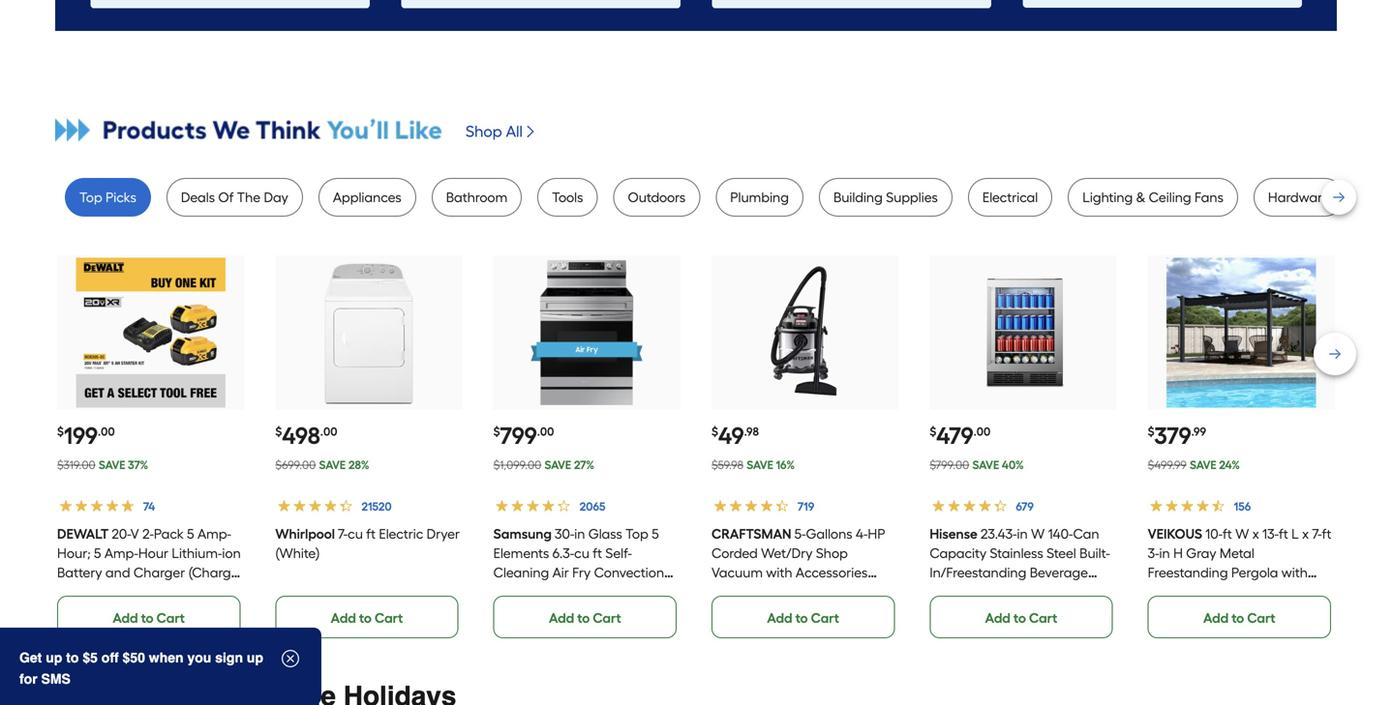 Task type: vqa. For each thing, say whether or not it's contained in the screenshot.


Task type: locate. For each thing, give the bounding box(es) containing it.
2 $ from the left
[[275, 425, 282, 439]]

w inside "10-ft w x 13-ft l x 7-ft 3-in h gray metal freestanding pergola with canopy"
[[1235, 526, 1249, 543]]

save inside 199 list item
[[99, 458, 125, 472]]

.00 inside $ 498 .00
[[320, 425, 337, 439]]

to down accessories
[[795, 610, 808, 627]]

add to cart link down 7-cu ft electric dryer (white)
[[275, 596, 459, 639]]

to inside '498' list item
[[359, 610, 372, 627]]

w up metal
[[1235, 526, 1249, 543]]

freestanding down h
[[1148, 565, 1228, 581]]

1 save from the left
[[99, 458, 125, 472]]

save left 24% on the right bottom of page
[[1190, 458, 1217, 472]]

1 vertical spatial top
[[626, 526, 648, 543]]

add inside 379 list item
[[1203, 610, 1229, 627]]

1 horizontal spatial glass
[[1036, 584, 1070, 601]]

add to cart down 7-cu ft electric dryer (white)
[[331, 610, 403, 627]]

add inside 199 list item
[[113, 610, 138, 627]]

7- inside 7-cu ft electric dryer (white)
[[338, 526, 348, 543]]

$1,099.00 save 27%
[[493, 458, 594, 472]]

0 horizontal spatial 7-
[[338, 526, 348, 543]]

$ up $59.98
[[712, 425, 718, 439]]

add for 799
[[549, 610, 574, 627]]

$799.00 save 40%
[[930, 458, 1024, 472]]

building
[[833, 189, 883, 206]]

1 horizontal spatial up
[[247, 651, 263, 666]]

save inside 49 list item
[[747, 458, 773, 472]]

1 7- from the left
[[338, 526, 348, 543]]

5 add to cart link from the left
[[930, 596, 1113, 639]]

0 vertical spatial stainless
[[990, 546, 1043, 562]]

add to cart link inside 199 list item
[[57, 596, 240, 639]]

save for 379
[[1190, 458, 1217, 472]]

oven
[[493, 584, 526, 601]]

cu up fry
[[574, 546, 589, 562]]

$5
[[83, 651, 98, 666]]

0 horizontal spatial 5
[[94, 546, 101, 562]]

16%
[[776, 458, 795, 472]]

13-
[[1262, 526, 1279, 543]]

add to cart link down beverage
[[930, 596, 1113, 639]]

$ inside $ 498 .00
[[275, 425, 282, 439]]

0 horizontal spatial cu
[[348, 526, 363, 543]]

in for 799
[[574, 526, 585, 543]]

x right the l
[[1302, 526, 1309, 543]]

1 add to cart link from the left
[[57, 596, 240, 639]]

with down beverage
[[1007, 584, 1033, 601]]

5-
[[794, 526, 806, 543]]

to for 799
[[577, 610, 590, 627]]

.00 up $799.00 save 40%
[[974, 425, 991, 439]]

in inside "10-ft w x 13-ft l x 7-ft 3-in h gray metal freestanding pergola with canopy"
[[1159, 546, 1170, 562]]

fans
[[1195, 189, 1224, 206]]

built-
[[1080, 546, 1110, 562]]

gray
[[1186, 546, 1216, 562]]

cart for 199
[[157, 610, 185, 627]]

$ for 379
[[1148, 425, 1155, 439]]

stainless down range
[[552, 623, 606, 640]]

add to cart inside the 479 list item
[[985, 610, 1057, 627]]

add to cart link for 199
[[57, 596, 240, 639]]

door
[[1073, 584, 1103, 601]]

cart inside 199 list item
[[157, 610, 185, 627]]

save inside the 479 list item
[[972, 458, 999, 472]]

23.43-in w 140-can capacity stainless steel built- in/freestanding beverage refrigerator with glass door
[[930, 526, 1110, 601]]

5 for 799
[[652, 526, 659, 543]]

veikous 10-ft w x 13-ft l x 7-ft 3-in h gray metal freestanding pergola with canopy image
[[1167, 258, 1316, 408]]

x
[[1252, 526, 1259, 543], [1302, 526, 1309, 543]]

x left 13-
[[1252, 526, 1259, 543]]

to inside get up to $5 off $50 when you sign up for sms
[[66, 651, 79, 666]]

to down 7-cu ft electric dryer (white)
[[359, 610, 372, 627]]

$ 199 .00
[[57, 422, 115, 450]]

up up sms
[[46, 651, 62, 666]]

ft inside 7-cu ft electric dryer (white)
[[366, 526, 376, 543]]

battery
[[57, 565, 102, 581]]

$ 479 .00
[[930, 422, 991, 450]]

$ inside the $ 799 .00
[[493, 425, 500, 439]]

can
[[1073, 526, 1099, 543]]

cart inside 49 list item
[[811, 610, 839, 627]]

w inside 23.43-in w 140-can capacity stainless steel built- in/freestanding beverage refrigerator with glass door
[[1031, 526, 1045, 543]]

$ for 199
[[57, 425, 64, 439]]

of
[[218, 189, 234, 206]]

0 horizontal spatial electric
[[379, 526, 423, 543]]

$59.98 save 16%
[[712, 458, 795, 472]]

1 horizontal spatial 7-
[[1312, 526, 1322, 543]]

2 add to cart from the left
[[331, 610, 403, 627]]

2 w from the left
[[1235, 526, 1249, 543]]

add to cart up $50
[[113, 610, 185, 627]]

30-in glass top 5 elements 6.3-cu ft self- cleaning air fry convection oven freestanding smart electric range (fingerprint resistant stainless steel)
[[493, 526, 664, 640]]

samsung
[[493, 526, 552, 543]]

amp- up the ion at the left of the page
[[197, 526, 231, 543]]

3 $ from the left
[[493, 425, 500, 439]]

5 right the hour;
[[94, 546, 101, 562]]

cart
[[157, 610, 185, 627], [375, 610, 403, 627], [593, 610, 621, 627], [811, 610, 839, 627], [1029, 610, 1057, 627], [1247, 610, 1276, 627]]

.00 inside the $ 799 .00
[[537, 425, 554, 439]]

1 $ from the left
[[57, 425, 64, 439]]

4 save from the left
[[747, 458, 773, 472]]

add to cart link down accessories
[[712, 596, 895, 639]]

in for 479
[[1017, 526, 1028, 543]]

$
[[57, 425, 64, 439], [275, 425, 282, 439], [493, 425, 500, 439], [712, 425, 718, 439], [930, 425, 936, 439], [1148, 425, 1155, 439]]

0 vertical spatial shop
[[466, 122, 502, 141]]

40%
[[1002, 458, 1024, 472]]

1 vertical spatial stainless
[[552, 623, 606, 640]]

electric inside the 30-in glass top 5 elements 6.3-cu ft self- cleaning air fry convection oven freestanding smart electric range (fingerprint resistant stainless steel)
[[493, 604, 538, 620]]

fry
[[572, 565, 591, 581]]

add to cart link inside 799 list item
[[493, 596, 677, 639]]

7-cu ft electric dryer (white)
[[275, 526, 460, 562]]

28%
[[348, 458, 369, 472]]

save left 16%
[[747, 458, 773, 472]]

cart for 479
[[1029, 610, 1057, 627]]

save left 40%
[[972, 458, 999, 472]]

.00 inside $ 199 .00
[[98, 425, 115, 439]]

add right resistant
[[549, 610, 574, 627]]

save left 28%
[[319, 458, 346, 472]]

up
[[46, 651, 62, 666], [247, 651, 263, 666]]

add down 7-cu ft electric dryer (white)
[[331, 610, 356, 627]]

0 horizontal spatial with
[[766, 565, 792, 581]]

add inside 49 list item
[[767, 610, 792, 627]]

.00 inside $ 479 .00
[[974, 425, 991, 439]]

craftsman days are back. shop savings in store and online on select craftsman products. image
[[1022, 0, 1302, 8]]

3 add to cart link from the left
[[493, 596, 677, 639]]

self-
[[605, 546, 632, 562]]

cart for 49
[[811, 610, 839, 627]]

to for 498
[[359, 610, 372, 627]]

2 7- from the left
[[1312, 526, 1322, 543]]

to inside the 479 list item
[[1014, 610, 1026, 627]]

$59.98
[[712, 458, 743, 472]]

add to cart link inside the 479 list item
[[930, 596, 1113, 639]]

electric inside 7-cu ft electric dryer (white)
[[379, 526, 423, 543]]

5 $ from the left
[[930, 425, 936, 439]]

1 horizontal spatial freestanding
[[1148, 565, 1228, 581]]

1 vertical spatial amp-
[[104, 546, 138, 562]]

shop up accessories
[[816, 546, 848, 562]]

ft right "whirlpool"
[[366, 526, 376, 543]]

5 up lithium-
[[187, 526, 194, 543]]

stainless down 23.43-
[[990, 546, 1043, 562]]

$1,099.00
[[493, 458, 541, 472]]

add to cart link for 49
[[712, 596, 895, 639]]

cart inside '498' list item
[[375, 610, 403, 627]]

1 vertical spatial cu
[[574, 546, 589, 562]]

lighting
[[1083, 189, 1133, 206]]

to up $50
[[141, 610, 154, 627]]

w
[[1031, 526, 1045, 543], [1235, 526, 1249, 543]]

craftsman 5-gallons 4-hp corded wet/dry shop vacuum with accessories included image
[[730, 258, 880, 408]]

samsung 30-in glass top 5 elements 6.3-cu ft self-cleaning air fry convection oven freestanding smart electric range (fingerprint resistant stainless steel) image
[[512, 258, 662, 408]]

0 horizontal spatial w
[[1031, 526, 1045, 543]]

2 add to cart link from the left
[[275, 596, 459, 639]]

4 $ from the left
[[712, 425, 718, 439]]

ft left self-
[[593, 546, 602, 562]]

add to cart down pergola
[[1203, 610, 1276, 627]]

2 cart from the left
[[375, 610, 403, 627]]

included
[[712, 584, 765, 601]]

0 horizontal spatial x
[[1252, 526, 1259, 543]]

1 horizontal spatial w
[[1235, 526, 1249, 543]]

air
[[552, 565, 569, 581]]

498
[[282, 422, 320, 450]]

in left 140-
[[1017, 526, 1028, 543]]

get
[[19, 651, 42, 666]]

with down the l
[[1282, 565, 1308, 581]]

save left 37%
[[99, 458, 125, 472]]

add down the "5-gallons 4-hp corded wet/dry shop vacuum with accessories included"
[[767, 610, 792, 627]]

add to cart inside 199 list item
[[113, 610, 185, 627]]

add to cart down 23.43-in w 140-can capacity stainless steel built- in/freestanding beverage refrigerator with glass door
[[985, 610, 1057, 627]]

1 horizontal spatial x
[[1302, 526, 1309, 543]]

add down refrigerator
[[985, 610, 1011, 627]]

cart inside the 479 list item
[[1029, 610, 1057, 627]]

2-
[[142, 526, 154, 543]]

chevron right image
[[523, 124, 538, 139]]

cart down accessories
[[811, 610, 839, 627]]

7- right "whirlpool"
[[338, 526, 348, 543]]

add to cart
[[113, 610, 185, 627], [331, 610, 403, 627], [549, 610, 621, 627], [767, 610, 839, 627], [985, 610, 1057, 627], [1203, 610, 1276, 627]]

6 $ from the left
[[1148, 425, 1155, 439]]

4 add to cart from the left
[[767, 610, 839, 627]]

add to cart link inside '498' list item
[[275, 596, 459, 639]]

0 vertical spatial freestanding
[[1148, 565, 1228, 581]]

1 horizontal spatial with
[[1007, 584, 1033, 601]]

resistant
[[493, 623, 549, 640]]

top left picks
[[79, 189, 102, 206]]

4 add from the left
[[767, 610, 792, 627]]

1 horizontal spatial 5
[[187, 526, 194, 543]]

6 add to cart from the left
[[1203, 610, 1276, 627]]

2 horizontal spatial in
[[1159, 546, 1170, 562]]

freestanding inside the 30-in glass top 5 elements 6.3-cu ft self- cleaning air fry convection oven freestanding smart electric range (fingerprint resistant stainless steel)
[[530, 584, 610, 601]]

ft right the l
[[1322, 526, 1331, 543]]

0 vertical spatial glass
[[588, 526, 622, 543]]

add down "10-ft w x 13-ft l x 7-ft 3-in h gray metal freestanding pergola with canopy"
[[1203, 610, 1229, 627]]

electric
[[379, 526, 423, 543], [493, 604, 538, 620]]

3 .00 from the left
[[537, 425, 554, 439]]

add to cart for 799
[[549, 610, 621, 627]]

steel
[[1047, 546, 1076, 562]]

with down wet/dry
[[766, 565, 792, 581]]

$ up the $1,099.00
[[493, 425, 500, 439]]

add for 199
[[113, 610, 138, 627]]

0 horizontal spatial up
[[46, 651, 62, 666]]

49 list item
[[712, 256, 899, 639]]

electric left dryer
[[379, 526, 423, 543]]

5 save from the left
[[972, 458, 999, 472]]

20-v 2-pack 5 amp- hour; 5 amp-hour lithium-ion battery and charger (charger included)
[[57, 526, 244, 601]]

add inside '498' list item
[[331, 610, 356, 627]]

cart for 799
[[593, 610, 621, 627]]

add to cart inside 379 list item
[[1203, 610, 1276, 627]]

shop all
[[466, 122, 523, 141]]

to inside 799 list item
[[577, 610, 590, 627]]

3 cart from the left
[[593, 610, 621, 627]]

add to cart inside '498' list item
[[331, 610, 403, 627]]

add up $50
[[113, 610, 138, 627]]

up to 30 percent off select outdoor power equipment. image
[[712, 0, 991, 8]]

cart down beverage
[[1029, 610, 1057, 627]]

10-
[[1205, 526, 1223, 543]]

0 vertical spatial amp-
[[197, 526, 231, 543]]

add to cart link up $50
[[57, 596, 240, 639]]

up right sign at the bottom
[[247, 651, 263, 666]]

hp
[[868, 526, 885, 543]]

0 horizontal spatial in
[[574, 526, 585, 543]]

1 x from the left
[[1252, 526, 1259, 543]]

$ up $799.00
[[930, 425, 936, 439]]

4 .00 from the left
[[974, 425, 991, 439]]

add to cart for 479
[[985, 610, 1057, 627]]

2 .00 from the left
[[320, 425, 337, 439]]

cu right "whirlpool"
[[348, 526, 363, 543]]

5 inside the 30-in glass top 5 elements 6.3-cu ft self- cleaning air fry convection oven freestanding smart electric range (fingerprint resistant stainless steel)
[[652, 526, 659, 543]]

5 add from the left
[[985, 610, 1011, 627]]

cart inside 379 list item
[[1247, 610, 1276, 627]]

l
[[1292, 526, 1299, 543]]

1 cart from the left
[[157, 610, 185, 627]]

$ up $699.00 on the left
[[275, 425, 282, 439]]

in left h
[[1159, 546, 1170, 562]]

$ 498 .00
[[275, 422, 337, 450]]

7- right the l
[[1312, 526, 1322, 543]]

&
[[1136, 189, 1146, 206]]

$ inside '$ 379 .99'
[[1148, 425, 1155, 439]]

4 cart from the left
[[811, 610, 839, 627]]

6 cart from the left
[[1247, 610, 1276, 627]]

save inside '498' list item
[[319, 458, 346, 472]]

0 horizontal spatial top
[[79, 189, 102, 206]]

in inside 23.43-in w 140-can capacity stainless steel built- in/freestanding beverage refrigerator with glass door
[[1017, 526, 1028, 543]]

2 add from the left
[[331, 610, 356, 627]]

lithium-
[[172, 546, 222, 562]]

sign
[[215, 651, 243, 666]]

$319.00
[[57, 458, 96, 472]]

1 vertical spatial electric
[[493, 604, 538, 620]]

2 save from the left
[[319, 458, 346, 472]]

add to cart inside 799 list item
[[549, 610, 621, 627]]

add inside 799 list item
[[549, 610, 574, 627]]

1 add from the left
[[113, 610, 138, 627]]

amp- down 20-
[[104, 546, 138, 562]]

plumbing
[[730, 189, 789, 206]]

0 vertical spatial electric
[[379, 526, 423, 543]]

ion
[[222, 546, 241, 562]]

steel)
[[609, 623, 642, 640]]

3 save from the left
[[545, 458, 571, 472]]

add to cart link down pergola
[[1148, 596, 1331, 639]]

7-
[[338, 526, 348, 543], [1312, 526, 1322, 543]]

$799.00
[[930, 458, 969, 472]]

top inside the 30-in glass top 5 elements 6.3-cu ft self- cleaning air fry convection oven freestanding smart electric range (fingerprint resistant stainless steel)
[[626, 526, 648, 543]]

add to cart link inside 379 list item
[[1148, 596, 1331, 639]]

1 up from the left
[[46, 651, 62, 666]]

1 vertical spatial freestanding
[[530, 584, 610, 601]]

.98
[[744, 425, 759, 439]]

beverage
[[1030, 565, 1088, 581]]

5 cart from the left
[[1029, 610, 1057, 627]]

to inside 199 list item
[[141, 610, 154, 627]]

supplies
[[886, 189, 938, 206]]

$ inside $ 49 .98
[[712, 425, 718, 439]]

hisense 23.43-in w 140-can capacity stainless steel built-in/freestanding beverage refrigerator with glass door image
[[948, 258, 1098, 408]]

save for 199
[[99, 458, 125, 472]]

to down pergola
[[1232, 610, 1244, 627]]

4-
[[856, 526, 868, 543]]

1 horizontal spatial amp-
[[197, 526, 231, 543]]

glass
[[588, 526, 622, 543], [1036, 584, 1070, 601]]

0 horizontal spatial stainless
[[552, 623, 606, 640]]

1 horizontal spatial cu
[[574, 546, 589, 562]]

1 .00 from the left
[[98, 425, 115, 439]]

glass up self-
[[588, 526, 622, 543]]

ft left the l
[[1279, 526, 1288, 543]]

vacuum
[[712, 565, 763, 581]]

to inside 379 list item
[[1232, 610, 1244, 627]]

accessories
[[796, 565, 868, 581]]

add to cart down accessories
[[767, 610, 839, 627]]

1 w from the left
[[1031, 526, 1045, 543]]

w left 140-
[[1031, 526, 1045, 543]]

0 horizontal spatial amp-
[[104, 546, 138, 562]]

$499.99
[[1148, 458, 1187, 472]]

shop left the all at the left top of the page
[[466, 122, 502, 141]]

shop
[[466, 122, 502, 141], [816, 546, 848, 562]]

1 horizontal spatial stainless
[[990, 546, 1043, 562]]

6 save from the left
[[1190, 458, 1217, 472]]

tools
[[552, 189, 583, 206]]

glass inside the 30-in glass top 5 elements 6.3-cu ft self- cleaning air fry convection oven freestanding smart electric range (fingerprint resistant stainless steel)
[[588, 526, 622, 543]]

cart down 7-cu ft electric dryer (white)
[[375, 610, 403, 627]]

capacity
[[930, 546, 987, 562]]

cart inside 799 list item
[[593, 610, 621, 627]]

hour;
[[57, 546, 91, 562]]

6 add to cart link from the left
[[1148, 596, 1331, 639]]

0 vertical spatial cu
[[348, 526, 363, 543]]

dewalt 20-v 2-pack 5 amp-hour; 5 amp-hour lithium-ion battery and charger (charger included) image
[[76, 258, 226, 408]]

save inside 379 list item
[[1190, 458, 1217, 472]]

to
[[141, 610, 154, 627], [359, 610, 372, 627], [577, 610, 590, 627], [795, 610, 808, 627], [1014, 610, 1026, 627], [1232, 610, 1244, 627], [66, 651, 79, 666]]

to inside 49 list item
[[795, 610, 808, 627]]

.00 up $1,099.00 save 27%
[[537, 425, 554, 439]]

$ for 498
[[275, 425, 282, 439]]

$ up $499.99
[[1148, 425, 1155, 439]]

electric up resistant
[[493, 604, 538, 620]]

cu inside the 30-in glass top 5 elements 6.3-cu ft self- cleaning air fry convection oven freestanding smart electric range (fingerprint resistant stainless steel)
[[574, 546, 589, 562]]

0 horizontal spatial glass
[[588, 526, 622, 543]]

top up self-
[[626, 526, 648, 543]]

.00 up $319.00 save 37%
[[98, 425, 115, 439]]

3 add from the left
[[549, 610, 574, 627]]

gallons
[[806, 526, 853, 543]]

you
[[187, 651, 211, 666]]

glass inside 23.43-in w 140-can capacity stainless steel built- in/freestanding beverage refrigerator with glass door
[[1036, 584, 1070, 601]]

save
[[99, 458, 125, 472], [319, 458, 346, 472], [545, 458, 571, 472], [747, 458, 773, 472], [972, 458, 999, 472], [1190, 458, 1217, 472]]

add to cart link inside 49 list item
[[712, 596, 895, 639]]

add inside the 479 list item
[[985, 610, 1011, 627]]

cart up when
[[157, 610, 185, 627]]

shop inside the "5-gallons 4-hp corded wet/dry shop vacuum with accessories included"
[[816, 546, 848, 562]]

1 horizontal spatial shop
[[816, 546, 848, 562]]

to down 23.43-in w 140-can capacity stainless steel built- in/freestanding beverage refrigerator with glass door
[[1014, 610, 1026, 627]]

for
[[19, 672, 37, 687]]

v
[[130, 526, 139, 543]]

5 up convection
[[652, 526, 659, 543]]

27%
[[574, 458, 594, 472]]

to left steel)
[[577, 610, 590, 627]]

glass down beverage
[[1036, 584, 1070, 601]]

freestanding up range
[[530, 584, 610, 601]]

w for 379
[[1235, 526, 1249, 543]]

6 add from the left
[[1203, 610, 1229, 627]]

freestanding for 379
[[1148, 565, 1228, 581]]

add to cart down fry
[[549, 610, 621, 627]]

1 add to cart from the left
[[113, 610, 185, 627]]

save inside 799 list item
[[545, 458, 571, 472]]

5 add to cart from the left
[[985, 610, 1057, 627]]

the
[[237, 189, 261, 206]]

in inside the 30-in glass top 5 elements 6.3-cu ft self- cleaning air fry convection oven freestanding smart electric range (fingerprint resistant stainless steel)
[[574, 526, 585, 543]]

add to cart link down fry
[[493, 596, 677, 639]]

3 add to cart from the left
[[549, 610, 621, 627]]

$ for 479
[[930, 425, 936, 439]]

0 horizontal spatial freestanding
[[530, 584, 610, 601]]

top
[[79, 189, 102, 206], [626, 526, 648, 543]]

add to cart inside 49 list item
[[767, 610, 839, 627]]

$ inside $ 199 .00
[[57, 425, 64, 439]]

cart down smart
[[593, 610, 621, 627]]

$ for 49
[[712, 425, 718, 439]]

1 horizontal spatial top
[[626, 526, 648, 543]]

$ inside $ 479 .00
[[930, 425, 936, 439]]

1 vertical spatial shop
[[816, 546, 848, 562]]

1 horizontal spatial electric
[[493, 604, 538, 620]]

$ up $319.00
[[57, 425, 64, 439]]

with inside the "5-gallons 4-hp corded wet/dry shop vacuum with accessories included"
[[766, 565, 792, 581]]

in up fry
[[574, 526, 585, 543]]

to left the $5
[[66, 651, 79, 666]]

4 add to cart link from the left
[[712, 596, 895, 639]]

2 horizontal spatial 5
[[652, 526, 659, 543]]

1 horizontal spatial in
[[1017, 526, 1028, 543]]

electrical
[[982, 189, 1038, 206]]

1 vertical spatial glass
[[1036, 584, 1070, 601]]

.00 up $699.00 save 28%
[[320, 425, 337, 439]]

add to cart for 379
[[1203, 610, 1276, 627]]

2 horizontal spatial with
[[1282, 565, 1308, 581]]

freestanding inside "10-ft w x 13-ft l x 7-ft 3-in h gray metal freestanding pergola with canopy"
[[1148, 565, 1228, 581]]

cart down pergola
[[1247, 610, 1276, 627]]

save left 27%
[[545, 458, 571, 472]]



Task type: describe. For each thing, give the bounding box(es) containing it.
to for 199
[[141, 610, 154, 627]]

day
[[264, 189, 288, 206]]

in/freestanding
[[930, 565, 1027, 581]]

off
[[101, 651, 119, 666]]

charger
[[134, 565, 185, 581]]

$499.99 save 24%
[[1148, 458, 1240, 472]]

refrigerator
[[930, 584, 1003, 601]]

cart for 379
[[1247, 610, 1276, 627]]

cu inside 7-cu ft electric dryer (white)
[[348, 526, 363, 543]]

(charger
[[188, 565, 244, 581]]

to for 49
[[795, 610, 808, 627]]

h
[[1173, 546, 1183, 562]]

add for 49
[[767, 610, 792, 627]]

498 list item
[[275, 256, 462, 639]]

.00 for 479
[[974, 425, 991, 439]]

building supplies
[[833, 189, 938, 206]]

$50
[[123, 651, 145, 666]]

up to 35 percent off select lighting and ceiling fans. image
[[401, 0, 681, 8]]

0 horizontal spatial shop
[[466, 122, 502, 141]]

199 list item
[[57, 256, 244, 639]]

save for 49
[[747, 458, 773, 472]]

whirlpool
[[275, 526, 335, 543]]

with inside "10-ft w x 13-ft l x 7-ft 3-in h gray metal freestanding pergola with canopy"
[[1282, 565, 1308, 581]]

whirlpool 7-cu ft electric dryer (white) image
[[294, 258, 444, 408]]

corded
[[712, 546, 758, 562]]

top picks
[[79, 189, 136, 206]]

deals
[[181, 189, 215, 206]]

outdoors
[[628, 189, 686, 206]]

range
[[541, 604, 581, 620]]

ft up metal
[[1223, 526, 1232, 543]]

hardware
[[1268, 189, 1330, 206]]

stainless inside the 30-in glass top 5 elements 6.3-cu ft self- cleaning air fry convection oven freestanding smart electric range (fingerprint resistant stainless steel)
[[552, 623, 606, 640]]

add to cart for 498
[[331, 610, 403, 627]]

bathroom
[[446, 189, 508, 206]]

49
[[718, 422, 744, 450]]

included)
[[57, 584, 114, 601]]

w for 479
[[1031, 526, 1045, 543]]

.00 for 498
[[320, 425, 337, 439]]

convection
[[594, 565, 664, 581]]

5-gallons 4-hp corded wet/dry shop vacuum with accessories included
[[712, 526, 885, 601]]

37%
[[128, 458, 148, 472]]

0 vertical spatial top
[[79, 189, 102, 206]]

799 list item
[[493, 256, 681, 640]]

elements
[[493, 546, 549, 562]]

379 list item
[[1148, 256, 1335, 639]]

2 x from the left
[[1302, 526, 1309, 543]]

(white)
[[275, 546, 320, 562]]

get up to $5 off $50 when you sign up for sms
[[19, 651, 263, 687]]

up to 55 percent off select smart home products. image
[[90, 0, 370, 8]]

add to cart for 49
[[767, 610, 839, 627]]

add to cart link for 498
[[275, 596, 459, 639]]

479
[[936, 422, 974, 450]]

6.3-
[[552, 546, 574, 562]]

.00 for 199
[[98, 425, 115, 439]]

20-
[[112, 526, 130, 543]]

23.43-
[[981, 526, 1017, 543]]

deals of the day
[[181, 189, 288, 206]]

picks
[[106, 189, 136, 206]]

add to cart for 199
[[113, 610, 185, 627]]

with inside 23.43-in w 140-can capacity stainless steel built- in/freestanding beverage refrigerator with glass door
[[1007, 584, 1033, 601]]

freestanding for 799
[[530, 584, 610, 601]]

cleaning
[[493, 565, 549, 581]]

799
[[500, 422, 537, 450]]

lighting & ceiling fans
[[1083, 189, 1224, 206]]

479 list item
[[930, 256, 1117, 639]]

10-ft w x 13-ft l x 7-ft 3-in h gray metal freestanding pergola with canopy
[[1148, 526, 1331, 601]]

add to cart link for 379
[[1148, 596, 1331, 639]]

wet/dry
[[761, 546, 813, 562]]

7- inside "10-ft w x 13-ft l x 7-ft 3-in h gray metal freestanding pergola with canopy"
[[1312, 526, 1322, 543]]

craftsman
[[712, 526, 791, 543]]

cart for 498
[[375, 610, 403, 627]]

ceiling
[[1149, 189, 1191, 206]]

add to cart link for 799
[[493, 596, 677, 639]]

save for 479
[[972, 458, 999, 472]]

canopy
[[1148, 584, 1197, 601]]

pergola
[[1231, 565, 1278, 581]]

to for 479
[[1014, 610, 1026, 627]]

add for 479
[[985, 610, 1011, 627]]

$ 379 .99
[[1148, 422, 1206, 450]]

$ for 799
[[493, 425, 500, 439]]

add for 379
[[1203, 610, 1229, 627]]

add for 498
[[331, 610, 356, 627]]

add to cart link for 479
[[930, 596, 1113, 639]]

$699.00
[[275, 458, 316, 472]]

ft inside the 30-in glass top 5 elements 6.3-cu ft self- cleaning air fry convection oven freestanding smart electric range (fingerprint resistant stainless steel)
[[593, 546, 602, 562]]

$ 799 .00
[[493, 422, 554, 450]]

save for 498
[[319, 458, 346, 472]]

save for 799
[[545, 458, 571, 472]]

.00 for 799
[[537, 425, 554, 439]]

smart
[[613, 584, 651, 601]]

hisense
[[930, 526, 978, 543]]

metal
[[1220, 546, 1254, 562]]

3-
[[1148, 546, 1159, 562]]

379
[[1155, 422, 1191, 450]]

stainless inside 23.43-in w 140-can capacity stainless steel built- in/freestanding beverage refrigerator with glass door
[[990, 546, 1043, 562]]

.99
[[1191, 425, 1206, 439]]

to for 379
[[1232, 610, 1244, 627]]

sms
[[41, 672, 71, 687]]

shop all link
[[466, 112, 538, 151]]

5 for 199
[[187, 526, 194, 543]]

24%
[[1219, 458, 1240, 472]]

2 up from the left
[[247, 651, 263, 666]]

appliances
[[333, 189, 402, 206]]

$699.00 save 28%
[[275, 458, 369, 472]]



